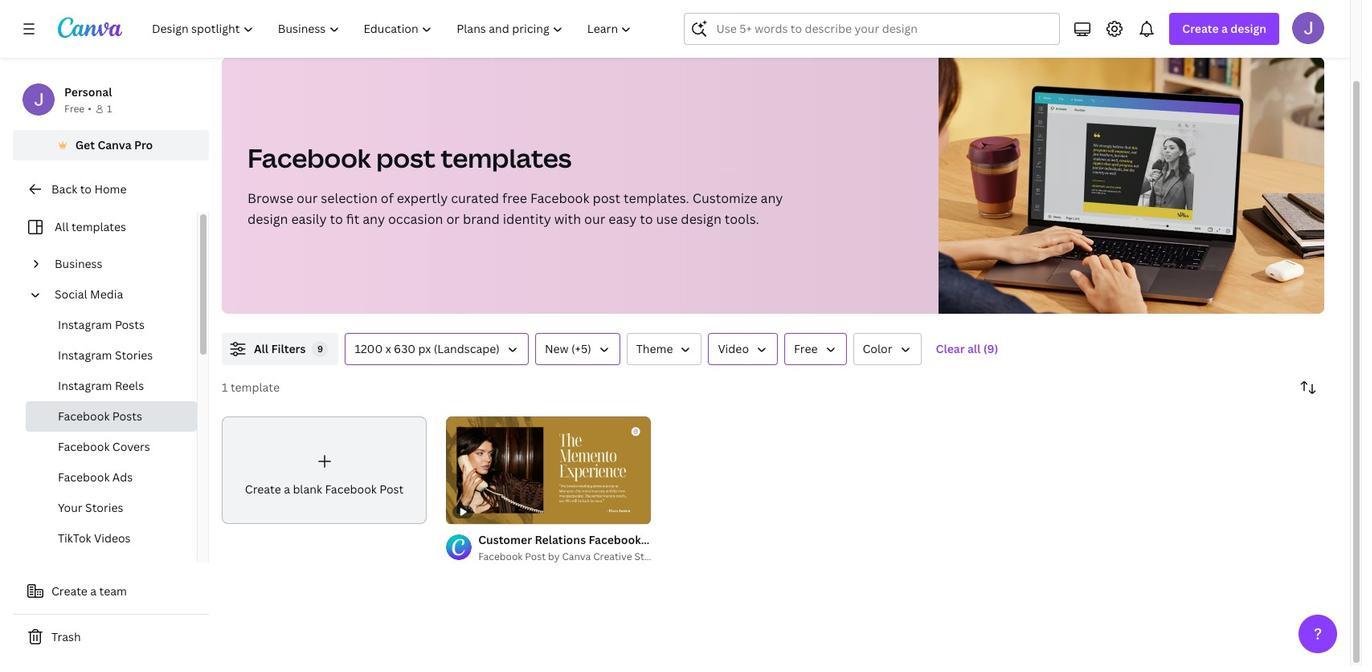 Task type: describe. For each thing, give the bounding box(es) containing it.
create a team
[[51, 584, 127, 599]]

get canva pro button
[[13, 130, 209, 161]]

instagram stories
[[58, 348, 153, 363]]

630
[[394, 342, 415, 357]]

clear all (9) button
[[928, 333, 1006, 366]]

home
[[94, 182, 127, 197]]

social media
[[55, 287, 123, 302]]

lunar
[[367, 27, 398, 42]]

a for blank
[[284, 482, 290, 497]]

2 horizontal spatial to
[[640, 211, 653, 228]]

facebook post by canva creative studio link
[[478, 550, 665, 566]]

clear all (9)
[[936, 342, 998, 357]]

1 for 1 template
[[222, 380, 228, 395]]

free for free
[[794, 342, 818, 357]]

love
[[557, 27, 583, 42]]

curated
[[451, 190, 499, 207]]

browse
[[247, 190, 293, 207]]

filters
[[271, 342, 306, 357]]

post inside create a blank facebook post element
[[379, 482, 404, 497]]

9 filter options selected element
[[312, 342, 328, 358]]

posts inside peace facebook posts link
[[318, 27, 348, 42]]

social
[[55, 287, 87, 302]]

video
[[718, 342, 749, 357]]

identity
[[503, 211, 551, 228]]

tiktok
[[58, 531, 91, 546]]

posts down the reels
[[112, 409, 142, 424]]

facebook covers link
[[26, 432, 197, 463]]

canva inside button
[[98, 137, 131, 153]]

1 horizontal spatial design
[[681, 211, 721, 228]]

selection
[[321, 190, 378, 207]]

autumn
[[1200, 27, 1243, 42]]

Search search field
[[716, 14, 1050, 44]]

studio
[[634, 550, 665, 564]]

or
[[446, 211, 460, 228]]

autumn link
[[1194, 18, 1250, 51]]

templates.
[[624, 190, 689, 207]]

back
[[51, 182, 77, 197]]

media
[[90, 287, 123, 302]]

blank
[[293, 482, 322, 497]]

facebook ads link
[[26, 463, 197, 493]]

a for design
[[1221, 21, 1228, 36]]

1 for 1
[[107, 102, 112, 116]]

top level navigation element
[[141, 13, 646, 45]]

1 horizontal spatial templates
[[441, 141, 572, 175]]

year
[[428, 27, 451, 42]]

instagram posts link
[[26, 310, 197, 341]]

video button
[[708, 333, 778, 366]]

customize
[[692, 190, 757, 207]]

of
[[381, 190, 394, 207]]

browse our selection of expertly curated free facebook post templates. customize any design easily to fit any occasion or brand identity with our easy to use design tools.
[[247, 190, 783, 228]]

create a blank facebook post link
[[222, 417, 427, 525]]

tiktok videos
[[58, 531, 131, 546]]

jacob simon image
[[1292, 12, 1324, 44]]

instagram for instagram reels
[[58, 378, 112, 394]]

•
[[88, 102, 92, 116]]

news link
[[871, 18, 913, 51]]

1 vertical spatial any
[[363, 211, 385, 228]]

posts inside valentine's day facebook posts link
[[743, 27, 773, 42]]

all
[[967, 342, 981, 357]]

stories for instagram stories
[[115, 348, 153, 363]]

create a blank facebook post
[[245, 482, 404, 497]]

spring link
[[1140, 18, 1187, 51]]

covers
[[112, 440, 150, 455]]

coronavirus
[[792, 27, 858, 42]]

tiktok videos link
[[26, 524, 197, 554]]

back to home link
[[13, 174, 209, 206]]

videos
[[94, 531, 131, 546]]

free button
[[784, 333, 847, 366]]

a for team
[[90, 584, 97, 599]]

social media link
[[48, 280, 187, 310]]

coronavirus link
[[786, 18, 865, 51]]

create a blank facebook post element
[[222, 417, 427, 525]]

get
[[75, 137, 95, 153]]

new (+5)
[[545, 342, 591, 357]]

instagram stories link
[[26, 341, 197, 371]]

clear
[[936, 342, 965, 357]]

0 horizontal spatial to
[[80, 182, 92, 197]]

easy
[[608, 211, 637, 228]]

all for all filters
[[254, 342, 268, 357]]

facebook up browse at the top of the page
[[247, 141, 371, 175]]

create for create a design
[[1182, 21, 1219, 36]]

free for free •
[[64, 102, 85, 116]]

Sort by button
[[1292, 372, 1324, 404]]

all templates
[[55, 219, 126, 235]]

creative
[[593, 550, 632, 564]]



Task type: vqa. For each thing, say whether or not it's contained in the screenshot.
'Facebook'
yes



Task type: locate. For each thing, give the bounding box(es) containing it.
facebook inside browse our selection of expertly curated free facebook post templates. customize any design easily to fit any occasion or brand identity with our easy to use design tools.
[[530, 190, 589, 207]]

create a team button
[[13, 576, 209, 608]]

occasion
[[388, 211, 443, 228]]

new inside button
[[545, 342, 569, 357]]

1 horizontal spatial post
[[593, 190, 620, 207]]

posts left coronavirus
[[743, 27, 773, 42]]

1 vertical spatial new
[[545, 342, 569, 357]]

0 vertical spatial instagram
[[58, 317, 112, 333]]

0 horizontal spatial post
[[379, 482, 404, 497]]

free right "video" button
[[794, 342, 818, 357]]

tools.
[[725, 211, 759, 228]]

valentine's day facebook posts link
[[596, 18, 779, 51]]

1 right •
[[107, 102, 112, 116]]

instagram up facebook posts
[[58, 378, 112, 394]]

0 vertical spatial stories
[[115, 348, 153, 363]]

instagram reels
[[58, 378, 144, 394]]

post up "easy"
[[593, 190, 620, 207]]

create for create a blank facebook post
[[245, 482, 281, 497]]

stories for your stories
[[85, 501, 123, 516]]

summer link
[[1075, 18, 1133, 51]]

any
[[761, 190, 783, 207], [363, 211, 385, 228]]

facebook left by
[[478, 550, 523, 564]]

2 horizontal spatial design
[[1230, 21, 1266, 36]]

create right spring
[[1182, 21, 1219, 36]]

0 vertical spatial all
[[55, 219, 69, 235]]

stories
[[115, 348, 153, 363], [85, 501, 123, 516]]

1 horizontal spatial post
[[525, 550, 546, 564]]

2 instagram from the top
[[58, 348, 112, 363]]

facebook
[[263, 27, 315, 42], [454, 27, 506, 42], [689, 27, 740, 42], [247, 141, 371, 175], [530, 190, 589, 207], [58, 409, 110, 424], [58, 440, 110, 455], [58, 470, 110, 485], [325, 482, 377, 497], [478, 550, 523, 564]]

1200 x 630 px (landscape)
[[355, 342, 500, 357]]

0 vertical spatial new
[[401, 27, 425, 42]]

get canva pro
[[75, 137, 153, 153]]

1 horizontal spatial create
[[245, 482, 281, 497]]

peace facebook posts
[[228, 27, 348, 42]]

theme button
[[627, 333, 702, 366]]

canva right by
[[562, 550, 591, 564]]

0 vertical spatial our
[[297, 190, 318, 207]]

facebook inside 'link'
[[58, 440, 110, 455]]

1 horizontal spatial any
[[761, 190, 783, 207]]

1 vertical spatial all
[[254, 342, 268, 357]]

0 horizontal spatial free
[[64, 102, 85, 116]]

1 horizontal spatial to
[[330, 211, 343, 228]]

our right with
[[584, 211, 605, 228]]

to
[[80, 182, 92, 197], [330, 211, 343, 228], [640, 211, 653, 228]]

1 horizontal spatial a
[[284, 482, 290, 497]]

a inside 'button'
[[90, 584, 97, 599]]

2 horizontal spatial create
[[1182, 21, 1219, 36]]

new
[[401, 27, 425, 42], [545, 342, 569, 357]]

easily
[[291, 211, 327, 228]]

1 vertical spatial a
[[284, 482, 290, 497]]

our up easily
[[297, 190, 318, 207]]

posts inside lunar new year facebook posts link
[[508, 27, 538, 42]]

facebook right blank
[[325, 482, 377, 497]]

0 vertical spatial free
[[64, 102, 85, 116]]

brand
[[463, 211, 500, 228]]

1 horizontal spatial all
[[254, 342, 268, 357]]

1 instagram from the top
[[58, 317, 112, 333]]

ads
[[112, 470, 133, 485]]

templates down back to home
[[71, 219, 126, 235]]

0 horizontal spatial any
[[363, 211, 385, 228]]

instagram for instagram posts
[[58, 317, 112, 333]]

team
[[99, 584, 127, 599]]

9
[[317, 343, 323, 355]]

facebook right day
[[689, 27, 740, 42]]

post
[[379, 482, 404, 497], [525, 550, 546, 564]]

free
[[502, 190, 527, 207]]

posts inside instagram posts link
[[115, 317, 145, 333]]

facebook right year on the top of the page
[[454, 27, 506, 42]]

fit
[[346, 211, 359, 228]]

post up expertly
[[376, 141, 436, 175]]

free left •
[[64, 102, 85, 116]]

facebook ads
[[58, 470, 133, 485]]

a left team
[[90, 584, 97, 599]]

0 horizontal spatial create
[[51, 584, 87, 599]]

free
[[64, 102, 85, 116], [794, 342, 818, 357]]

0 horizontal spatial all
[[55, 219, 69, 235]]

spring
[[1146, 27, 1181, 42]]

0 vertical spatial post
[[379, 482, 404, 497]]

templates up free
[[441, 141, 572, 175]]

new left year on the top of the page
[[401, 27, 425, 42]]

templates
[[441, 141, 572, 175], [71, 219, 126, 235]]

1 horizontal spatial canva
[[562, 550, 591, 564]]

0 horizontal spatial design
[[247, 211, 288, 228]]

expertly
[[397, 190, 448, 207]]

create a design
[[1182, 21, 1266, 36]]

winter
[[1263, 27, 1299, 42]]

new (+5) button
[[535, 333, 620, 366]]

all filters
[[254, 342, 306, 357]]

canva left pro
[[98, 137, 131, 153]]

our
[[297, 190, 318, 207], [584, 211, 605, 228]]

love link
[[551, 18, 590, 51]]

a
[[1221, 21, 1228, 36], [284, 482, 290, 497], [90, 584, 97, 599]]

2 vertical spatial instagram
[[58, 378, 112, 394]]

create left team
[[51, 584, 87, 599]]

0 horizontal spatial canva
[[98, 137, 131, 153]]

all down back
[[55, 219, 69, 235]]

lunar new year facebook posts link
[[361, 18, 545, 51]]

(landscape)
[[434, 342, 500, 357]]

facebook down instagram reels
[[58, 409, 110, 424]]

(9)
[[983, 342, 998, 357]]

instagram up instagram reels
[[58, 348, 112, 363]]

0 vertical spatial create
[[1182, 21, 1219, 36]]

with
[[554, 211, 581, 228]]

0 vertical spatial 1
[[107, 102, 112, 116]]

0 vertical spatial templates
[[441, 141, 572, 175]]

0 vertical spatial post
[[376, 141, 436, 175]]

create a design button
[[1169, 13, 1279, 45]]

posts left lunar
[[318, 27, 348, 42]]

facebook posts
[[58, 409, 142, 424]]

1 template
[[222, 380, 280, 395]]

template
[[231, 380, 280, 395]]

1 vertical spatial 1
[[222, 380, 228, 395]]

instagram
[[58, 317, 112, 333], [58, 348, 112, 363], [58, 378, 112, 394]]

your stories link
[[26, 493, 197, 524]]

1 vertical spatial canva
[[562, 550, 591, 564]]

1 horizontal spatial free
[[794, 342, 818, 357]]

personal
[[64, 84, 112, 100]]

valentine's day facebook posts
[[603, 27, 773, 42]]

post inside browse our selection of expertly curated free facebook post templates. customize any design easily to fit any occasion or brand identity with our easy to use design tools.
[[593, 190, 620, 207]]

lunar new year facebook posts
[[367, 27, 538, 42]]

posts
[[318, 27, 348, 42], [508, 27, 538, 42], [743, 27, 773, 42], [115, 317, 145, 333], [112, 409, 142, 424]]

(+5)
[[571, 342, 591, 357]]

2 vertical spatial a
[[90, 584, 97, 599]]

0 vertical spatial a
[[1221, 21, 1228, 36]]

1 vertical spatial templates
[[71, 219, 126, 235]]

0 horizontal spatial 1
[[107, 102, 112, 116]]

2 vertical spatial create
[[51, 584, 87, 599]]

0 horizontal spatial templates
[[71, 219, 126, 235]]

1 vertical spatial instagram
[[58, 348, 112, 363]]

1 horizontal spatial 1
[[222, 380, 228, 395]]

pro
[[134, 137, 153, 153]]

0 horizontal spatial a
[[90, 584, 97, 599]]

free inside button
[[794, 342, 818, 357]]

0 horizontal spatial new
[[401, 27, 425, 42]]

create left blank
[[245, 482, 281, 497]]

winter link
[[1256, 18, 1305, 51]]

create for create a team
[[51, 584, 87, 599]]

facebook up facebook ads
[[58, 440, 110, 455]]

1 left "template"
[[222, 380, 228, 395]]

birthday
[[1015, 27, 1062, 42]]

all for all templates
[[55, 219, 69, 235]]

0 horizontal spatial post
[[376, 141, 436, 175]]

new left (+5) at the bottom left of the page
[[545, 342, 569, 357]]

create inside create a team 'button'
[[51, 584, 87, 599]]

post inside facebook post by canva creative studio link
[[525, 550, 546, 564]]

facebook covers
[[58, 440, 150, 455]]

None search field
[[684, 13, 1060, 45]]

any right customize
[[761, 190, 783, 207]]

1200 x 630 px (landscape) button
[[345, 333, 529, 366]]

a left blank
[[284, 482, 290, 497]]

1 vertical spatial our
[[584, 211, 605, 228]]

1 vertical spatial stories
[[85, 501, 123, 516]]

1 horizontal spatial new
[[545, 342, 569, 357]]

back to home
[[51, 182, 127, 197]]

1
[[107, 102, 112, 116], [222, 380, 228, 395]]

a inside dropdown button
[[1221, 21, 1228, 36]]

1 vertical spatial post
[[593, 190, 620, 207]]

all left filters
[[254, 342, 268, 357]]

1 horizontal spatial our
[[584, 211, 605, 228]]

facebook post templates
[[247, 141, 572, 175]]

color button
[[853, 333, 921, 366]]

all
[[55, 219, 69, 235], [254, 342, 268, 357]]

easter link
[[1312, 18, 1359, 51]]

posts down social media link
[[115, 317, 145, 333]]

trash link
[[13, 622, 209, 654]]

day
[[665, 27, 686, 42]]

birthday link
[[1009, 18, 1068, 51]]

design
[[1230, 21, 1266, 36], [247, 211, 288, 228], [681, 211, 721, 228]]

use
[[656, 211, 678, 228]]

peace facebook posts link
[[222, 18, 354, 51]]

trash
[[51, 630, 81, 645]]

1 vertical spatial free
[[794, 342, 818, 357]]

create inside create a blank facebook post element
[[245, 482, 281, 497]]

to left "fit"
[[330, 211, 343, 228]]

a left winter
[[1221, 21, 1228, 36]]

instagram for instagram stories
[[58, 348, 112, 363]]

your
[[58, 501, 83, 516]]

0 vertical spatial canva
[[98, 137, 131, 153]]

instagram down social media
[[58, 317, 112, 333]]

1200
[[355, 342, 383, 357]]

business link
[[48, 249, 187, 280]]

create
[[1182, 21, 1219, 36], [245, 482, 281, 497], [51, 584, 87, 599]]

news
[[877, 27, 907, 42]]

3 instagram from the top
[[58, 378, 112, 394]]

1 vertical spatial post
[[525, 550, 546, 564]]

free •
[[64, 102, 92, 116]]

2 horizontal spatial a
[[1221, 21, 1228, 36]]

to left use
[[640, 211, 653, 228]]

by
[[548, 550, 560, 564]]

facebook up your stories
[[58, 470, 110, 485]]

stories down facebook ads link
[[85, 501, 123, 516]]

stories up the reels
[[115, 348, 153, 363]]

your stories
[[58, 501, 123, 516]]

0 vertical spatial any
[[761, 190, 783, 207]]

to right back
[[80, 182, 92, 197]]

0 horizontal spatial our
[[297, 190, 318, 207]]

easter
[[1318, 27, 1352, 42]]

facebook right peace
[[263, 27, 315, 42]]

design inside dropdown button
[[1230, 21, 1266, 36]]

posts left love
[[508, 27, 538, 42]]

facebook up with
[[530, 190, 589, 207]]

1 vertical spatial create
[[245, 482, 281, 497]]

any right "fit"
[[363, 211, 385, 228]]

instagram inside 'link'
[[58, 378, 112, 394]]

create inside create a design dropdown button
[[1182, 21, 1219, 36]]



